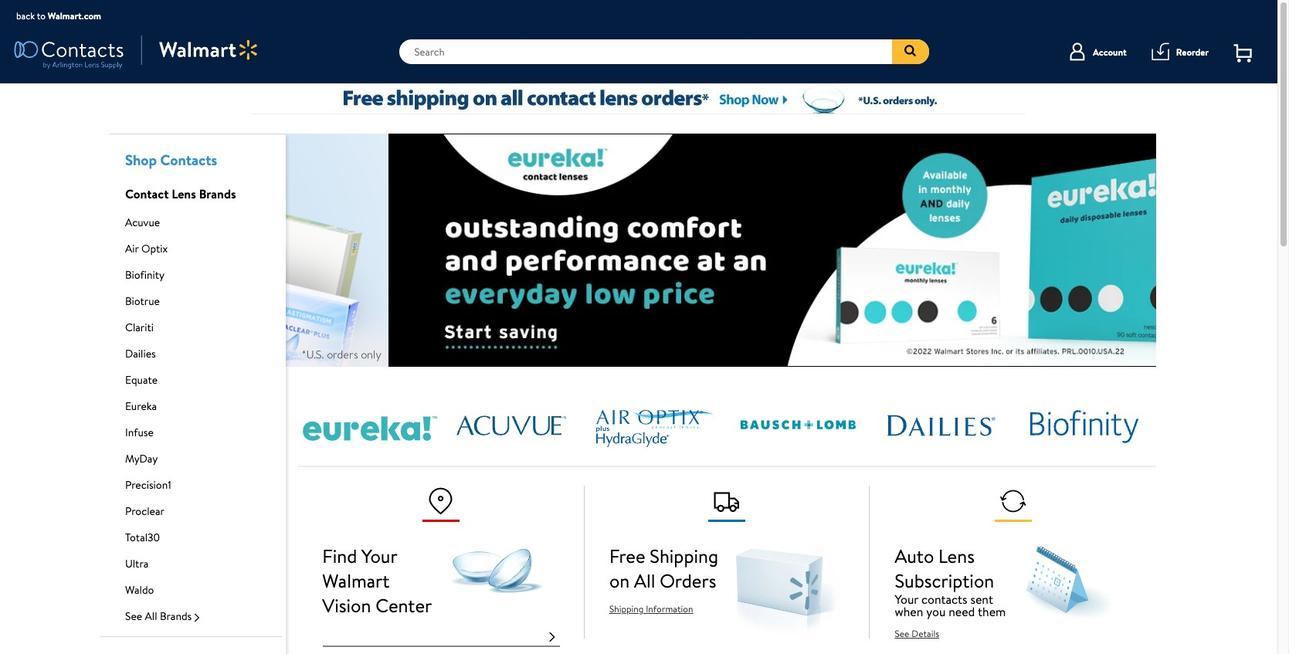 Task type: describe. For each thing, give the bounding box(es) containing it.
air
[[125, 241, 139, 257]]

walmart
[[323, 568, 390, 594]]

find your walmart vision center
[[323, 543, 432, 619]]

ultra link
[[114, 554, 151, 574]]

your inside find your walmart vision center
[[362, 543, 397, 569]]

you
[[927, 603, 946, 620]]

brands for see all brands
[[160, 609, 192, 624]]

when
[[895, 603, 924, 620]]

shipping information link
[[610, 603, 694, 616]]

clariti link
[[114, 318, 156, 338]]

walmart.com
[[48, 9, 101, 22]]

air optix link
[[114, 239, 170, 259]]

subscription
[[895, 568, 995, 594]]

account
[[1093, 45, 1127, 58]]

total30 link
[[114, 528, 162, 548]]

see inside auto lens subscription your contacts sent when you need them see details
[[895, 627, 910, 641]]

biofinity
[[125, 267, 165, 283]]

reorder link
[[1152, 43, 1209, 61]]

eureka link
[[114, 396, 159, 417]]

myday link
[[114, 449, 160, 469]]

contacts
[[922, 591, 968, 608]]

optix
[[141, 241, 168, 257]]

biotrue link
[[114, 291, 162, 311]]

free shipping on all orders
[[610, 543, 719, 594]]

see all brands link
[[114, 607, 205, 627]]

precision1
[[125, 478, 171, 493]]

Search text field
[[399, 39, 929, 64]]

see details link
[[895, 627, 940, 641]]

auto lens subscription your contacts sent when you need them see details
[[895, 543, 1006, 641]]

back
[[16, 9, 35, 22]]

chevron image
[[192, 613, 203, 624]]

on
[[610, 568, 630, 594]]

clariti
[[125, 320, 154, 335]]

dailies
[[125, 346, 156, 362]]

infuse link
[[114, 423, 156, 443]]

shipping inside free shipping on all orders
[[650, 543, 719, 569]]

center
[[376, 593, 432, 619]]

biofinity link
[[114, 265, 167, 285]]

equate link
[[114, 370, 160, 390]]

search button image
[[905, 44, 917, 56]]

to
[[37, 9, 46, 22]]

free shipping on all contact orders image
[[253, 83, 1025, 114]]

information
[[646, 603, 694, 616]]

sent
[[971, 591, 994, 608]]

biotrue
[[125, 294, 160, 309]]

your inside auto lens subscription your contacts sent when you need them see details
[[895, 591, 919, 608]]

lens for contact
[[172, 185, 196, 202]]

need
[[949, 603, 976, 620]]



Task type: locate. For each thing, give the bounding box(es) containing it.
shipping information
[[610, 603, 694, 616]]

see down when
[[895, 627, 910, 641]]

1 horizontal spatial all
[[634, 568, 656, 594]]

lens right auto
[[939, 543, 975, 569]]

1 vertical spatial your
[[895, 591, 919, 608]]

dailies link
[[114, 344, 158, 364]]

back to walmart.com
[[16, 9, 101, 22]]

walmart contacts image
[[389, 134, 1263, 367], [0, 134, 389, 367]]

waldo
[[125, 583, 154, 598]]

chevron image
[[546, 631, 559, 644]]

your left you
[[895, 591, 919, 608]]

precision1 link
[[114, 475, 174, 495]]

1 horizontal spatial see
[[895, 627, 910, 641]]

contacts
[[160, 150, 217, 170]]

see
[[125, 609, 142, 624], [895, 627, 910, 641]]

cart wm image
[[1234, 44, 1253, 66]]

1 vertical spatial shipping
[[610, 603, 644, 616]]

0 vertical spatial your
[[362, 543, 397, 569]]

proclear
[[125, 504, 165, 519]]

0 vertical spatial shipping
[[650, 543, 719, 569]]

0 horizontal spatial lens
[[172, 185, 196, 202]]

air optix
[[125, 241, 168, 257]]

0 vertical spatial lens
[[172, 185, 196, 202]]

total30
[[125, 530, 160, 546]]

your
[[362, 543, 397, 569], [895, 591, 919, 608]]

1 vertical spatial lens
[[939, 543, 975, 569]]

1 vertical spatial brands
[[160, 609, 192, 624]]

0 horizontal spatial brands
[[160, 609, 192, 624]]

1 horizontal spatial lens
[[939, 543, 975, 569]]

auto
[[895, 543, 935, 569]]

orders
[[660, 568, 717, 594]]

0 horizontal spatial see
[[125, 609, 142, 624]]

see all brands
[[125, 609, 192, 624]]

shop contacts
[[125, 150, 217, 170]]

shipping up the information
[[650, 543, 719, 569]]

easyreorder image
[[1152, 43, 1171, 61]]

acuvue link
[[114, 213, 162, 233]]

reorder
[[1177, 45, 1209, 58]]

all down waldo
[[145, 609, 157, 624]]

waldo link
[[114, 580, 156, 600]]

shipping down the on
[[610, 603, 644, 616]]

see down the waldo link
[[125, 609, 142, 624]]

brands
[[199, 185, 236, 202], [160, 609, 192, 624]]

proclear link
[[114, 502, 167, 522]]

free
[[610, 543, 646, 569]]

find
[[323, 543, 357, 569]]

them
[[978, 603, 1006, 620]]

acuvue
[[125, 215, 160, 230]]

lens
[[172, 185, 196, 202], [939, 543, 975, 569]]

eureka
[[125, 399, 157, 414]]

0 vertical spatial brands
[[199, 185, 236, 202]]

details
[[912, 627, 940, 641]]

1 vertical spatial all
[[145, 609, 157, 624]]

lens for auto
[[939, 543, 975, 569]]

contact
[[125, 185, 169, 202]]

0 horizontal spatial all
[[145, 609, 157, 624]]

1 horizontal spatial shipping
[[650, 543, 719, 569]]

contact lens brands
[[125, 185, 236, 202]]

1 vertical spatial see
[[895, 627, 910, 641]]

infuse
[[125, 425, 154, 440]]

all
[[634, 568, 656, 594], [145, 609, 157, 624]]

lens inside auto lens subscription your contacts sent when you need them see details
[[939, 543, 975, 569]]

profile wm image
[[1069, 43, 1087, 61]]

1 horizontal spatial your
[[895, 591, 919, 608]]

myday
[[125, 451, 158, 467]]

0 vertical spatial all
[[634, 568, 656, 594]]

vision
[[323, 593, 371, 619]]

your right 'find'
[[362, 543, 397, 569]]

1 horizontal spatial brands
[[199, 185, 236, 202]]

equate
[[125, 372, 158, 388]]

walmart vision center location input text field
[[323, 631, 560, 648]]

shipping
[[650, 543, 719, 569], [610, 603, 644, 616]]

0 vertical spatial see
[[125, 609, 142, 624]]

all right the on
[[634, 568, 656, 594]]

1 walmart contacts image from the left
[[389, 134, 1263, 367]]

all inside free shipping on all orders
[[634, 568, 656, 594]]

0 horizontal spatial your
[[362, 543, 397, 569]]

ultra
[[125, 556, 149, 572]]

account link
[[1069, 43, 1127, 61]]

2 walmart contacts image from the left
[[0, 134, 389, 367]]

lens down contacts
[[172, 185, 196, 202]]

brands for contact lens brands
[[199, 185, 236, 202]]

shop
[[125, 150, 157, 170]]

0 horizontal spatial shipping
[[610, 603, 644, 616]]



Task type: vqa. For each thing, say whether or not it's contained in the screenshot.
Shop Contacts
yes



